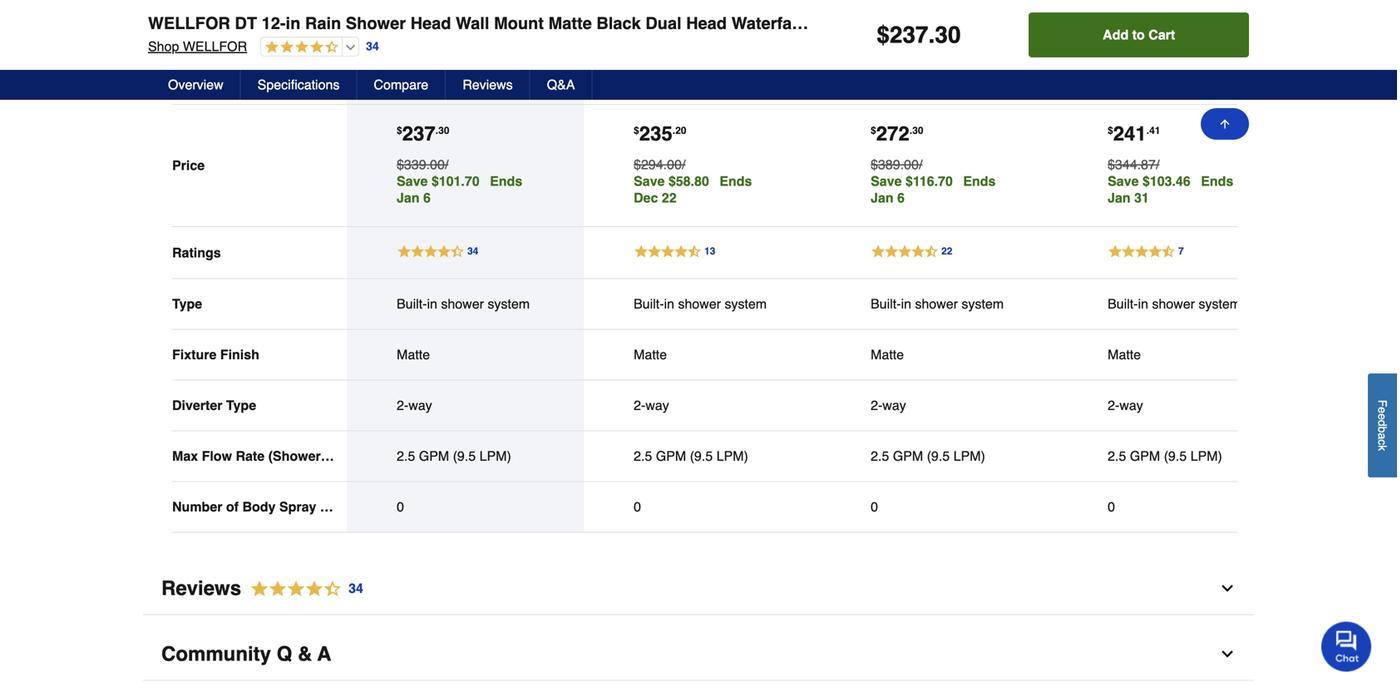 Task type: describe. For each thing, give the bounding box(es) containing it.
$389.00 /
[[871, 157, 923, 172]]

1 2.5 gpm (9.5 lpm) cell from the left
[[397, 448, 534, 465]]

k
[[1377, 445, 1390, 451]]

black
[[597, 14, 641, 33]]

max flow rate (showerhead)
[[172, 448, 356, 464]]

included
[[1258, 14, 1327, 33]]

/ for 241
[[1156, 157, 1160, 172]]

add to cart right with
[[1103, 27, 1176, 42]]

4 0 cell from the left
[[1108, 499, 1246, 515]]

shower for 2nd built-in shower system cell from the left
[[678, 296, 721, 312]]

1 shower from the left
[[346, 14, 406, 33]]

fixture finish
[[172, 347, 260, 362]]

specifications button
[[241, 70, 357, 100]]

in for 4th built-in shower system cell from the left
[[1139, 296, 1149, 312]]

$ 241 . 41
[[1108, 122, 1161, 145]]

(9.5 for third 2.5 gpm (9.5 lpm) cell
[[927, 448, 950, 464]]

2-way for second 2-way cell from right
[[871, 398, 907, 413]]

diverter type
[[172, 398, 256, 413]]

$339.00
[[397, 157, 445, 172]]

system for 4th built-in shower system cell from right
[[488, 296, 530, 312]]

(9.5 for fourth 2.5 gpm (9.5 lpm) cell from the left
[[1165, 448, 1187, 464]]

save $103.46
[[1108, 173, 1191, 189]]

wellfor dt 12-in rain shower head wall mount matte black dual head waterfall built-in shower faucet system with 2-way diverter valve included
[[148, 14, 1327, 33]]

241
[[1114, 122, 1147, 145]]

0 horizontal spatial $ 237 . 30
[[397, 122, 450, 145]]

lpm) for third 2.5 gpm (9.5 lpm) cell from the right
[[717, 448, 749, 464]]

2- for 1st 2-way cell from the right
[[1108, 398, 1120, 413]]

built-in shower system for 4th built-in shower system cell from right
[[397, 296, 530, 312]]

(9.5 for 4th 2.5 gpm (9.5 lpm) cell from the right
[[453, 448, 476, 464]]

(showerhead)
[[268, 448, 356, 464]]

2.5 for 4th 2.5 gpm (9.5 lpm) cell from the right
[[397, 448, 415, 464]]

jan for 241
[[1108, 190, 1131, 206]]

system for 4th built-in shower system cell from the left
[[1199, 296, 1241, 312]]

22
[[662, 190, 677, 206]]

lpm) for fourth 2.5 gpm (9.5 lpm) cell from the left
[[1191, 448, 1223, 464]]

1 horizontal spatial diverter
[[1144, 14, 1207, 33]]

save for 272
[[871, 173, 902, 189]]

built- for 4th built-in shower system cell from right
[[397, 296, 427, 312]]

4.4 stars image containing 34
[[241, 578, 364, 600]]

dec
[[634, 190, 658, 206]]

$339.00 /
[[397, 157, 449, 172]]

in for 4th built-in shower system cell from right
[[427, 296, 438, 312]]

of
[[226, 499, 239, 515]]

20
[[676, 125, 687, 136]]

in
[[849, 14, 863, 33]]

q&a button
[[531, 70, 593, 100]]

1 vertical spatial diverter
[[172, 398, 223, 413]]

compare
[[374, 77, 429, 92]]

overview
[[168, 77, 224, 92]]

faucet
[[933, 14, 986, 33]]

wall
[[456, 14, 490, 33]]

community q & a
[[161, 643, 332, 666]]

0 for 1st 0 'cell' from right
[[1108, 499, 1116, 515]]

$103.46
[[1143, 173, 1191, 189]]

d
[[1377, 420, 1390, 427]]

1 horizontal spatial $ 237 . 30
[[877, 22, 961, 48]]

235
[[640, 122, 673, 145]]

lpm) for 4th 2.5 gpm (9.5 lpm) cell from the right
[[480, 448, 512, 464]]

6 for 272
[[898, 190, 905, 206]]

lpm) for third 2.5 gpm (9.5 lpm) cell
[[954, 448, 986, 464]]

$ for save $101.70
[[397, 125, 402, 136]]

a
[[1377, 433, 1390, 440]]

chat invite button image
[[1322, 621, 1373, 672]]

built-in shower system for second built-in shower system cell from right
[[871, 296, 1004, 312]]

$116.70
[[906, 173, 953, 189]]

ends jan 6 for 272
[[871, 173, 996, 206]]

gpm for fourth 2.5 gpm (9.5 lpm) cell from the left
[[1131, 448, 1161, 464]]

2 e from the top
[[1377, 414, 1390, 420]]

0 for second 0 'cell' from the right
[[871, 499, 879, 515]]

0 vertical spatial wellfor
[[148, 14, 230, 33]]

flow
[[202, 448, 232, 464]]

community q & a button
[[143, 629, 1255, 681]]

1 e from the top
[[1377, 407, 1390, 414]]

number of body spray jet patterns 0
[[172, 499, 404, 515]]

shower for 4th built-in shower system cell from the left
[[1153, 296, 1196, 312]]

add to cart down wellfor dt 12-in rain shower head wall mount matte black dual head waterfall built-in shower faucet system with 2-way diverter valve included
[[666, 60, 739, 76]]

finish
[[220, 347, 260, 362]]

. right in
[[929, 22, 935, 48]]

2- for 3rd 2-way cell from right
[[634, 398, 646, 413]]

0 vertical spatial type
[[172, 296, 202, 312]]

spray
[[279, 499, 316, 515]]

b
[[1377, 427, 1390, 433]]

12-
[[262, 14, 286, 33]]

overview button
[[151, 70, 241, 100]]

rain
[[305, 14, 341, 33]]

2 head from the left
[[687, 14, 727, 33]]

. for save $101.70
[[436, 125, 439, 136]]

arrow up image
[[1219, 117, 1232, 131]]

with
[[1055, 14, 1088, 33]]

way for 1st 2-way cell from the right
[[1120, 398, 1144, 413]]

ends for 237
[[490, 173, 523, 189]]

4 matte cell from the left
[[1108, 347, 1246, 363]]

0 for 3rd 0 'cell' from the right
[[634, 499, 641, 515]]

3 2-way cell from the left
[[871, 397, 1008, 414]]

. for save $103.46
[[1147, 125, 1150, 136]]

matte for 2nd the matte cell from right
[[871, 347, 904, 362]]

c
[[1377, 440, 1390, 445]]

compare button
[[357, 70, 446, 100]]

0 horizontal spatial reviews
[[161, 577, 241, 600]]

system
[[991, 14, 1050, 33]]

built- for second built-in shower system cell from right
[[871, 296, 902, 312]]

save for 237
[[397, 173, 428, 189]]

gpm for 4th 2.5 gpm (9.5 lpm) cell from the right
[[419, 448, 449, 464]]

save for 235
[[634, 173, 665, 189]]

save $116.70
[[871, 173, 953, 189]]

ends dec 22
[[634, 173, 752, 206]]

31
[[1135, 190, 1150, 206]]

valve
[[1211, 14, 1254, 33]]

1 2-way cell from the left
[[397, 397, 534, 414]]

3 0 cell from the left
[[871, 499, 1008, 515]]

mount
[[494, 14, 544, 33]]

community
[[161, 643, 271, 666]]

built- for 4th built-in shower system cell from the left
[[1108, 296, 1139, 312]]

max
[[172, 448, 198, 464]]

2.5 for third 2.5 gpm (9.5 lpm) cell from the right
[[634, 448, 653, 464]]

272
[[877, 122, 910, 145]]

3 2.5 gpm (9.5 lpm) cell from the left
[[871, 448, 1008, 465]]



Task type: vqa. For each thing, say whether or not it's contained in the screenshot.
week within the 99 list item
no



Task type: locate. For each thing, give the bounding box(es) containing it.
34
[[366, 40, 379, 53], [349, 581, 363, 596]]

1 built-in shower system from the left
[[397, 296, 530, 312]]

2 / from the left
[[682, 157, 686, 172]]

34 up compare
[[366, 40, 379, 53]]

0 vertical spatial reviews
[[463, 77, 513, 92]]

2 0 from the left
[[634, 499, 641, 515]]

way for second 2-way cell from right
[[883, 398, 907, 413]]

2 2.5 gpm (9.5 lpm) from the left
[[634, 448, 749, 464]]

1 2.5 gpm (9.5 lpm) from the left
[[397, 448, 512, 464]]

$389.00
[[871, 157, 919, 172]]

specifications
[[258, 77, 340, 92]]

ends for 241
[[1202, 173, 1234, 189]]

2 shower from the left
[[868, 14, 928, 33]]

/
[[445, 157, 449, 172], [682, 157, 686, 172], [919, 157, 923, 172], [1156, 157, 1160, 172]]

1 horizontal spatial type
[[226, 398, 256, 413]]

ratings
[[172, 245, 221, 260]]

add to cart down "faucet"
[[904, 60, 976, 76]]

30 for save $101.70
[[439, 125, 450, 136]]

ends jan 6
[[397, 173, 523, 206], [871, 173, 996, 206]]

1 vertical spatial 4.4 stars image
[[241, 578, 364, 600]]

dt
[[235, 14, 257, 33]]

chevron down image inside community q & a button
[[1220, 646, 1236, 663]]

.
[[929, 22, 935, 48], [436, 125, 439, 136], [673, 125, 676, 136], [910, 125, 913, 136], [1147, 125, 1150, 136]]

2 lpm) from the left
[[717, 448, 749, 464]]

f e e d b a c k
[[1377, 400, 1390, 451]]

$ inside $ 235 . 20
[[634, 125, 640, 136]]

ends inside ends jan 31
[[1202, 173, 1234, 189]]

2.5 for fourth 2.5 gpm (9.5 lpm) cell from the left
[[1108, 448, 1127, 464]]

$ for save $58.80
[[634, 125, 640, 136]]

0 vertical spatial $ 237 . 30
[[877, 22, 961, 48]]

41
[[1150, 125, 1161, 136]]

matte for 4th the matte cell
[[1108, 347, 1142, 362]]

ends inside ends dec 22
[[720, 173, 752, 189]]

reviews
[[463, 77, 513, 92], [161, 577, 241, 600]]

1 vertical spatial wellfor
[[183, 39, 247, 54]]

body
[[243, 499, 276, 515]]

2-way for 1st 2-way cell from the right
[[1108, 398, 1144, 413]]

1 gpm from the left
[[419, 448, 449, 464]]

4 shower from the left
[[1153, 296, 1196, 312]]

3 save from the left
[[871, 173, 902, 189]]

4 2.5 from the left
[[1108, 448, 1127, 464]]

dual
[[646, 14, 682, 33]]

1 matte cell from the left
[[397, 347, 534, 363]]

. up $339.00 /
[[436, 125, 439, 136]]

/ for 235
[[682, 157, 686, 172]]

$ inside $ 241 . 41
[[1108, 125, 1114, 136]]

4 built-in shower system cell from the left
[[1108, 296, 1246, 312]]

0 horizontal spatial 6
[[424, 190, 431, 206]]

type down the finish
[[226, 398, 256, 413]]

$ 235 . 20
[[634, 122, 687, 145]]

2 ends from the left
[[720, 173, 752, 189]]

reviews inside button
[[463, 77, 513, 92]]

ends right $58.80
[[720, 173, 752, 189]]

1 jan from the left
[[397, 190, 420, 206]]

cart down "faucet"
[[949, 60, 976, 76]]

$ 237 . 30 up $339.00 /
[[397, 122, 450, 145]]

2 save from the left
[[634, 173, 665, 189]]

/ up $58.80
[[682, 157, 686, 172]]

30 for save $116.70
[[913, 125, 924, 136]]

30 right the 272
[[913, 125, 924, 136]]

e
[[1377, 407, 1390, 414], [1377, 414, 1390, 420]]

$ 272 . 30
[[871, 122, 924, 145]]

2.5 gpm (9.5 lpm) for fourth 2.5 gpm (9.5 lpm) cell from the left
[[1108, 448, 1223, 464]]

built-in shower system for 4th built-in shower system cell from the left
[[1108, 296, 1241, 312]]

fixture
[[172, 347, 217, 362]]

$ up $294.00
[[634, 125, 640, 136]]

shower for second built-in shower system cell from right
[[916, 296, 958, 312]]

1 ends jan 6 from the left
[[397, 173, 523, 206]]

$ right in
[[877, 22, 890, 48]]

3 / from the left
[[919, 157, 923, 172]]

rate
[[236, 448, 265, 464]]

wellfor
[[148, 14, 230, 33], [183, 39, 247, 54]]

1 lpm) from the left
[[480, 448, 512, 464]]

q
[[277, 643, 292, 666]]

e up b
[[1377, 414, 1390, 420]]

cart left valve
[[1149, 27, 1176, 42]]

$58.80
[[669, 173, 710, 189]]

2 jan from the left
[[871, 190, 894, 206]]

1 vertical spatial reviews
[[161, 577, 241, 600]]

1 horizontal spatial reviews
[[463, 77, 513, 92]]

save down $344.87
[[1108, 173, 1139, 189]]

0 vertical spatial 237
[[890, 22, 929, 48]]

ends jan 6 for 237
[[397, 173, 523, 206]]

4 2.5 gpm (9.5 lpm) cell from the left
[[1108, 448, 1246, 465]]

a
[[317, 643, 332, 666]]

1 2-way from the left
[[397, 398, 432, 413]]

add to cart down wall
[[429, 60, 502, 76]]

$
[[877, 22, 890, 48], [397, 125, 402, 136], [634, 125, 640, 136], [871, 125, 877, 136], [1108, 125, 1114, 136]]

1 6 from the left
[[424, 190, 431, 206]]

built-in shower system for 2nd built-in shower system cell from the left
[[634, 296, 767, 312]]

$ 237 . 30 right in
[[877, 22, 961, 48]]

add to cart button
[[1029, 12, 1250, 57], [397, 49, 534, 87], [634, 49, 771, 87], [871, 49, 1008, 87], [1108, 49, 1246, 87]]

2- for 4th 2-way cell from the right
[[397, 398, 409, 413]]

3 gpm from the left
[[893, 448, 924, 464]]

1 head from the left
[[411, 14, 451, 33]]

jan left 31
[[1108, 190, 1131, 206]]

diverter left valve
[[1144, 14, 1207, 33]]

shower for 4th built-in shower system cell from right
[[441, 296, 484, 312]]

shower right rain on the left of the page
[[346, 14, 406, 33]]

&
[[298, 643, 312, 666]]

1 horizontal spatial 237
[[890, 22, 929, 48]]

1 0 from the left
[[397, 499, 404, 515]]

2 built-in shower system from the left
[[634, 296, 767, 312]]

2 ends jan 6 from the left
[[871, 173, 996, 206]]

shower right in
[[868, 14, 928, 33]]

cart down wall
[[475, 60, 502, 76]]

$101.70
[[432, 173, 480, 189]]

chevron down image for reviews
[[1220, 580, 1236, 597]]

0 vertical spatial 4.4 stars image
[[261, 40, 339, 55]]

in for second built-in shower system cell from right
[[902, 296, 912, 312]]

237
[[890, 22, 929, 48], [402, 122, 436, 145]]

ends for 272
[[964, 173, 996, 189]]

30 inside $ 272 . 30
[[913, 125, 924, 136]]

reviews button
[[446, 70, 531, 100]]

head right the dual
[[687, 14, 727, 33]]

patterns
[[343, 499, 396, 515]]

system
[[488, 296, 530, 312], [725, 296, 767, 312], [962, 296, 1004, 312], [1199, 296, 1241, 312]]

price
[[172, 158, 205, 173]]

2 system from the left
[[725, 296, 767, 312]]

$294.00 /
[[634, 157, 686, 172]]

4 system from the left
[[1199, 296, 1241, 312]]

/ up the save $101.70
[[445, 157, 449, 172]]

. inside $ 272 . 30
[[910, 125, 913, 136]]

1 vertical spatial chevron down image
[[1220, 646, 1236, 663]]

6 down save $116.70
[[898, 190, 905, 206]]

2.5 gpm (9.5 lpm) cell
[[397, 448, 534, 465], [634, 448, 771, 465], [871, 448, 1008, 465], [1108, 448, 1246, 465]]

built-in shower system cell
[[397, 296, 534, 312], [634, 296, 771, 312], [871, 296, 1008, 312], [1108, 296, 1246, 312]]

ends jan 6 down $389.00 /
[[871, 173, 996, 206]]

add
[[1103, 27, 1129, 42], [429, 60, 455, 76], [666, 60, 692, 76], [904, 60, 929, 76], [1141, 60, 1167, 76]]

jan down the save $101.70
[[397, 190, 420, 206]]

wellfor down dt
[[183, 39, 247, 54]]

$344.87
[[1108, 157, 1156, 172]]

type up 'fixture'
[[172, 296, 202, 312]]

number
[[172, 499, 223, 515]]

. up $389.00 /
[[910, 125, 913, 136]]

reviews down wall
[[463, 77, 513, 92]]

30 left system at right top
[[935, 22, 961, 48]]

0 horizontal spatial 237
[[402, 122, 436, 145]]

gpm for third 2.5 gpm (9.5 lpm) cell from the right
[[656, 448, 687, 464]]

system for second built-in shower system cell from right
[[962, 296, 1004, 312]]

1 vertical spatial type
[[226, 398, 256, 413]]

type
[[172, 296, 202, 312], [226, 398, 256, 413]]

4 ends from the left
[[1202, 173, 1234, 189]]

2 horizontal spatial jan
[[1108, 190, 1131, 206]]

3 built-in shower system cell from the left
[[871, 296, 1008, 312]]

2.5
[[397, 448, 415, 464], [634, 448, 653, 464], [871, 448, 890, 464], [1108, 448, 1127, 464]]

/ for 237
[[445, 157, 449, 172]]

way for 3rd 2-way cell from right
[[646, 398, 670, 413]]

1 system from the left
[[488, 296, 530, 312]]

3 2.5 gpm (9.5 lpm) from the left
[[871, 448, 986, 464]]

$ up $389.00
[[871, 125, 877, 136]]

in for 2nd built-in shower system cell from the left
[[664, 296, 675, 312]]

2 2.5 from the left
[[634, 448, 653, 464]]

1 vertical spatial 237
[[402, 122, 436, 145]]

save $58.80
[[634, 173, 710, 189]]

2 (9.5 from the left
[[690, 448, 713, 464]]

2 6 from the left
[[898, 190, 905, 206]]

6
[[424, 190, 431, 206], [898, 190, 905, 206]]

to
[[1133, 27, 1146, 42], [459, 60, 471, 76], [696, 60, 709, 76], [933, 60, 946, 76], [1170, 60, 1183, 76]]

4 2-way cell from the left
[[1108, 397, 1246, 414]]

1 save from the left
[[397, 173, 428, 189]]

jet
[[320, 499, 339, 515]]

2- for second 2-way cell from right
[[871, 398, 883, 413]]

add to cart up 41
[[1141, 60, 1213, 76]]

3 lpm) from the left
[[954, 448, 986, 464]]

save $101.70
[[397, 173, 480, 189]]

f
[[1377, 400, 1390, 407]]

4 built-in shower system from the left
[[1108, 296, 1241, 312]]

34 down 'patterns'
[[349, 581, 363, 596]]

$344.87 /
[[1108, 157, 1160, 172]]

3 (9.5 from the left
[[927, 448, 950, 464]]

. up $344.87 / at the top of the page
[[1147, 125, 1150, 136]]

3 ends from the left
[[964, 173, 996, 189]]

0 horizontal spatial 30
[[439, 125, 450, 136]]

shop
[[148, 39, 179, 54]]

3 2-way from the left
[[871, 398, 907, 413]]

matte
[[549, 14, 592, 33], [397, 347, 430, 362], [634, 347, 667, 362], [871, 347, 904, 362], [1108, 347, 1142, 362]]

3 built-in shower system from the left
[[871, 296, 1004, 312]]

6 down the save $101.70
[[424, 190, 431, 206]]

1 horizontal spatial head
[[687, 14, 727, 33]]

1 horizontal spatial jan
[[871, 190, 894, 206]]

built- for 2nd built-in shower system cell from the left
[[634, 296, 664, 312]]

$294.00
[[634, 157, 682, 172]]

2.5 gpm (9.5 lpm) for third 2.5 gpm (9.5 lpm) cell from the right
[[634, 448, 749, 464]]

ends right the $116.70
[[964, 173, 996, 189]]

jan for 272
[[871, 190, 894, 206]]

4 0 from the left
[[1108, 499, 1116, 515]]

lpm)
[[480, 448, 512, 464], [717, 448, 749, 464], [954, 448, 986, 464], [1191, 448, 1223, 464]]

0 cell
[[397, 499, 534, 515], [634, 499, 771, 515], [871, 499, 1008, 515], [1108, 499, 1246, 515]]

0 horizontal spatial jan
[[397, 190, 420, 206]]

/ up the $116.70
[[919, 157, 923, 172]]

/ for 272
[[919, 157, 923, 172]]

0 horizontal spatial head
[[411, 14, 451, 33]]

ends jan 31
[[1108, 173, 1234, 206]]

34 inside 4.4 stars image
[[349, 581, 363, 596]]

chevron down image
[[1220, 580, 1236, 597], [1220, 646, 1236, 663]]

q&a
[[547, 77, 575, 92]]

4 2-way from the left
[[1108, 398, 1144, 413]]

save down $389.00
[[871, 173, 902, 189]]

matte cell
[[397, 347, 534, 363], [634, 347, 771, 363], [871, 347, 1008, 363], [1108, 347, 1246, 363]]

matte for second the matte cell
[[634, 347, 667, 362]]

1 built-in shower system cell from the left
[[397, 296, 534, 312]]

2 2-way cell from the left
[[634, 397, 771, 414]]

$ inside $ 272 . 30
[[871, 125, 877, 136]]

1 vertical spatial $ 237 . 30
[[397, 122, 450, 145]]

. inside $ 241 . 41
[[1147, 125, 1150, 136]]

built-
[[806, 14, 849, 33], [397, 296, 427, 312], [634, 296, 664, 312], [871, 296, 902, 312], [1108, 296, 1139, 312]]

head
[[411, 14, 451, 33], [687, 14, 727, 33]]

4.4 stars image up "&"
[[241, 578, 364, 600]]

gpm
[[419, 448, 449, 464], [656, 448, 687, 464], [893, 448, 924, 464], [1131, 448, 1161, 464]]

1 shower from the left
[[441, 296, 484, 312]]

3 0 from the left
[[871, 499, 879, 515]]

1 ends from the left
[[490, 173, 523, 189]]

shower
[[441, 296, 484, 312], [678, 296, 721, 312], [916, 296, 958, 312], [1153, 296, 1196, 312]]

0 vertical spatial 34
[[366, 40, 379, 53]]

save down '$339.00'
[[397, 173, 428, 189]]

1 chevron down image from the top
[[1220, 580, 1236, 597]]

cart down valve
[[1187, 60, 1213, 76]]

save for 241
[[1108, 173, 1139, 189]]

reviews up community
[[161, 577, 241, 600]]

0 horizontal spatial ends jan 6
[[397, 173, 523, 206]]

in
[[286, 14, 301, 33], [427, 296, 438, 312], [664, 296, 675, 312], [902, 296, 912, 312], [1139, 296, 1149, 312]]

shower
[[346, 14, 406, 33], [868, 14, 928, 33]]

2.5 gpm (9.5 lpm) for 4th 2.5 gpm (9.5 lpm) cell from the right
[[397, 448, 512, 464]]

3 system from the left
[[962, 296, 1004, 312]]

0 vertical spatial chevron down image
[[1220, 580, 1236, 597]]

1 0 cell from the left
[[397, 499, 534, 515]]

2.5 for third 2.5 gpm (9.5 lpm) cell
[[871, 448, 890, 464]]

(9.5 for third 2.5 gpm (9.5 lpm) cell from the right
[[690, 448, 713, 464]]

4 (9.5 from the left
[[1165, 448, 1187, 464]]

4 2.5 gpm (9.5 lpm) from the left
[[1108, 448, 1223, 464]]

2-way cell
[[397, 397, 534, 414], [634, 397, 771, 414], [871, 397, 1008, 414], [1108, 397, 1246, 414]]

built-in shower system
[[397, 296, 530, 312], [634, 296, 767, 312], [871, 296, 1004, 312], [1108, 296, 1241, 312]]

. for save $58.80
[[673, 125, 676, 136]]

. up $294.00 /
[[673, 125, 676, 136]]

0 horizontal spatial diverter
[[172, 398, 223, 413]]

1 (9.5 from the left
[[453, 448, 476, 464]]

3 jan from the left
[[1108, 190, 1131, 206]]

jan
[[397, 190, 420, 206], [871, 190, 894, 206], [1108, 190, 1131, 206]]

ends jan 6 down $339.00 /
[[397, 173, 523, 206]]

3 matte cell from the left
[[871, 347, 1008, 363]]

2.5 gpm (9.5 lpm) for third 2.5 gpm (9.5 lpm) cell
[[871, 448, 986, 464]]

1 horizontal spatial 30
[[913, 125, 924, 136]]

4 / from the left
[[1156, 157, 1160, 172]]

(9.5
[[453, 448, 476, 464], [690, 448, 713, 464], [927, 448, 950, 464], [1165, 448, 1187, 464]]

4 lpm) from the left
[[1191, 448, 1223, 464]]

diverter down 'fixture'
[[172, 398, 223, 413]]

4.4 stars image down rain on the left of the page
[[261, 40, 339, 55]]

gpm for third 2.5 gpm (9.5 lpm) cell
[[893, 448, 924, 464]]

0
[[397, 499, 404, 515], [634, 499, 641, 515], [871, 499, 879, 515], [1108, 499, 1116, 515]]

4.4 stars image
[[261, 40, 339, 55], [241, 578, 364, 600]]

237 left "faucet"
[[890, 22, 929, 48]]

2-way for 4th 2-way cell from the right
[[397, 398, 432, 413]]

matte for first the matte cell from left
[[397, 347, 430, 362]]

$ for save $103.46
[[1108, 125, 1114, 136]]

ends for 235
[[720, 173, 752, 189]]

ends
[[490, 173, 523, 189], [720, 173, 752, 189], [964, 173, 996, 189], [1202, 173, 1234, 189]]

1 vertical spatial 34
[[349, 581, 363, 596]]

2 gpm from the left
[[656, 448, 687, 464]]

jan down save $116.70
[[871, 190, 894, 206]]

2 0 cell from the left
[[634, 499, 771, 515]]

2 built-in shower system cell from the left
[[634, 296, 771, 312]]

2 shower from the left
[[678, 296, 721, 312]]

1 horizontal spatial shower
[[868, 14, 928, 33]]

jan for 237
[[397, 190, 420, 206]]

2-way
[[397, 398, 432, 413], [634, 398, 670, 413], [871, 398, 907, 413], [1108, 398, 1144, 413]]

jan inside ends jan 31
[[1108, 190, 1131, 206]]

0 horizontal spatial shower
[[346, 14, 406, 33]]

1 2.5 from the left
[[397, 448, 415, 464]]

2 matte cell from the left
[[634, 347, 771, 363]]

6 for 237
[[424, 190, 431, 206]]

2 2.5 gpm (9.5 lpm) cell from the left
[[634, 448, 771, 465]]

2-way for 3rd 2-way cell from right
[[634, 398, 670, 413]]

1 horizontal spatial ends jan 6
[[871, 173, 996, 206]]

$ 237 . 30
[[877, 22, 961, 48], [397, 122, 450, 145]]

3 shower from the left
[[916, 296, 958, 312]]

0 horizontal spatial type
[[172, 296, 202, 312]]

system for 2nd built-in shower system cell from the left
[[725, 296, 767, 312]]

$ up '$339.00'
[[397, 125, 402, 136]]

. inside $ 235 . 20
[[673, 125, 676, 136]]

. for save $116.70
[[910, 125, 913, 136]]

ends right the $101.70
[[490, 173, 523, 189]]

head left wall
[[411, 14, 451, 33]]

/ up save $103.46
[[1156, 157, 1160, 172]]

chevron down image for community q & a
[[1220, 646, 1236, 663]]

way for 4th 2-way cell from the right
[[409, 398, 432, 413]]

30 inside $ 237 . 30
[[439, 125, 450, 136]]

shop wellfor
[[148, 39, 247, 54]]

2 horizontal spatial 30
[[935, 22, 961, 48]]

30 up $339.00 /
[[439, 125, 450, 136]]

1 horizontal spatial 6
[[898, 190, 905, 206]]

$ for save $116.70
[[871, 125, 877, 136]]

0 vertical spatial diverter
[[1144, 14, 1207, 33]]

waterfall
[[732, 14, 802, 33]]

2 chevron down image from the top
[[1220, 646, 1236, 663]]

cart down wellfor dt 12-in rain shower head wall mount matte black dual head waterfall built-in shower faucet system with 2-way diverter valve included
[[712, 60, 739, 76]]

f e e d b a c k button
[[1369, 374, 1398, 478]]

2 2-way from the left
[[634, 398, 670, 413]]

1 / from the left
[[445, 157, 449, 172]]

$ up $344.87
[[1108, 125, 1114, 136]]

4 gpm from the left
[[1131, 448, 1161, 464]]

237 up '$339.00'
[[402, 122, 436, 145]]

save up dec
[[634, 173, 665, 189]]

e up d
[[1377, 407, 1390, 414]]

1 horizontal spatial 34
[[366, 40, 379, 53]]

wellfor up shop wellfor
[[148, 14, 230, 33]]

4 save from the left
[[1108, 173, 1139, 189]]

add to cart
[[1103, 27, 1176, 42], [429, 60, 502, 76], [666, 60, 739, 76], [904, 60, 976, 76], [1141, 60, 1213, 76]]

0 horizontal spatial 34
[[349, 581, 363, 596]]

ends right the $103.46
[[1202, 173, 1234, 189]]

3 2.5 from the left
[[871, 448, 890, 464]]



